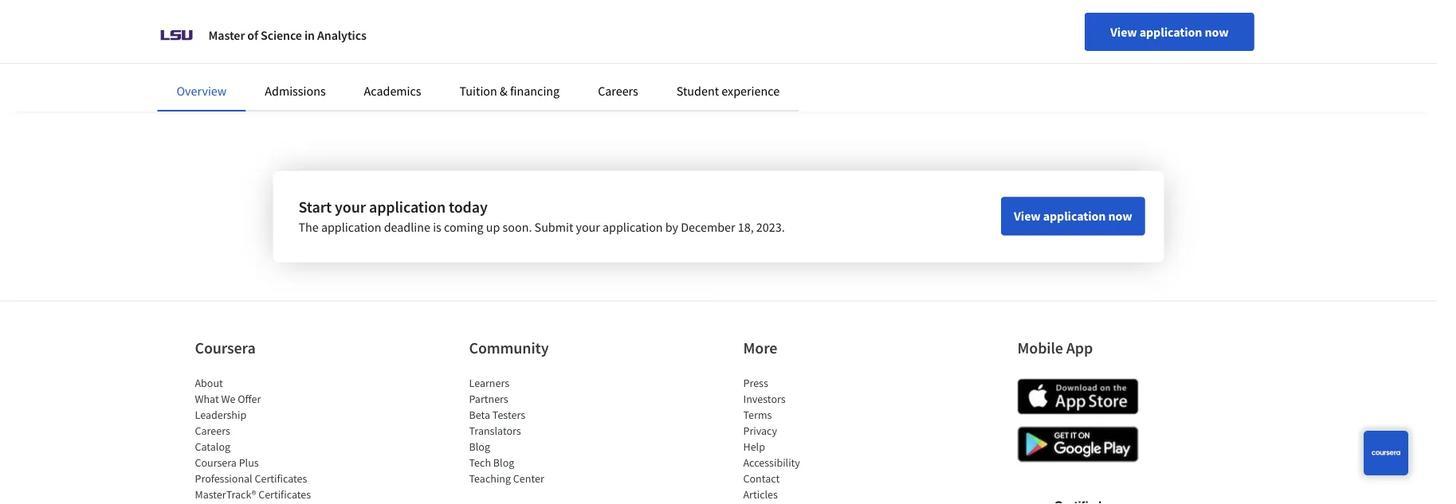 Task type: describe. For each thing, give the bounding box(es) containing it.
tuition & financing
[[460, 83, 560, 99]]

view application now for the application deadline is coming up soon. submit your application by december 18, 2023.
[[1014, 208, 1133, 224]]

master of science in analytics
[[209, 27, 367, 43]]

translators link
[[469, 424, 521, 438]]

coursera plus link
[[195, 456, 259, 470]]

coming
[[444, 219, 484, 235]]

partners link
[[469, 392, 509, 406]]

articles link
[[744, 487, 778, 502]]

coursera inside about what we offer leadership careers catalog coursera plus professional certificates mastertrack® certificates
[[195, 456, 237, 470]]

privacy
[[744, 424, 777, 438]]

terms link
[[744, 408, 772, 422]]

beta
[[469, 408, 490, 422]]

admissions
[[265, 83, 326, 99]]

view application now button for master of science in analytics
[[1085, 13, 1255, 51]]

leadership
[[195, 408, 247, 422]]

beta testers link
[[469, 408, 526, 422]]

today
[[449, 197, 488, 217]]

help
[[744, 440, 765, 454]]

learners
[[469, 376, 510, 390]]

privacy link
[[744, 424, 777, 438]]

mobile app
[[1018, 338, 1093, 358]]

tuition
[[460, 83, 497, 99]]

0 vertical spatial careers link
[[598, 83, 639, 99]]

submit
[[535, 219, 574, 235]]

get it on google play image
[[1018, 427, 1139, 463]]

accessibility
[[744, 456, 800, 470]]

about what we offer leadership careers catalog coursera plus professional certificates mastertrack® certificates
[[195, 376, 311, 502]]

teaching
[[469, 471, 511, 486]]

now for master of science in analytics
[[1205, 24, 1229, 40]]

more
[[744, 338, 778, 358]]

student
[[677, 83, 719, 99]]

contact link
[[744, 471, 780, 486]]

press
[[744, 376, 769, 390]]

about link
[[195, 376, 223, 390]]

accessibility link
[[744, 456, 800, 470]]

list for more
[[744, 375, 879, 505]]

0 vertical spatial certificates
[[255, 471, 307, 486]]

0 vertical spatial careers
[[598, 83, 639, 99]]

learners partners beta testers translators blog tech blog teaching center
[[469, 376, 544, 486]]

center
[[513, 471, 544, 486]]

press investors terms privacy help accessibility contact articles
[[744, 376, 800, 502]]

articles
[[744, 487, 778, 502]]

start
[[299, 197, 332, 217]]

professional
[[195, 471, 253, 486]]

investors link
[[744, 392, 786, 406]]

about
[[195, 376, 223, 390]]

press link
[[744, 376, 769, 390]]

by
[[666, 219, 679, 235]]

louisiana state university logo image
[[157, 16, 196, 54]]

testers
[[493, 408, 526, 422]]

tech
[[469, 456, 491, 470]]

list for coursera
[[195, 375, 331, 505]]

mastertrack®
[[195, 487, 256, 502]]

1 vertical spatial blog
[[493, 456, 515, 470]]

0 horizontal spatial careers link
[[195, 424, 230, 438]]

mobile
[[1018, 338, 1064, 358]]

blog link
[[469, 440, 490, 454]]

academics
[[364, 83, 421, 99]]

up
[[486, 219, 500, 235]]

view application now for master of science in analytics
[[1111, 24, 1229, 40]]

start your application today the application deadline is coming up soon. submit your application by december 18, 2023.
[[299, 197, 785, 235]]

partners
[[469, 392, 509, 406]]

contact
[[744, 471, 780, 486]]

experience
[[722, 83, 780, 99]]



Task type: locate. For each thing, give the bounding box(es) containing it.
learners link
[[469, 376, 510, 390]]

plus
[[239, 456, 259, 470]]

2 list from the left
[[469, 375, 605, 487]]

careers link up catalog
[[195, 424, 230, 438]]

certificates down professional certificates link
[[258, 487, 311, 502]]

0 horizontal spatial list
[[195, 375, 331, 505]]

1 horizontal spatial view
[[1111, 24, 1138, 40]]

1 vertical spatial careers
[[195, 424, 230, 438]]

is
[[433, 219, 442, 235]]

offer
[[238, 392, 261, 406]]

0 horizontal spatial your
[[335, 197, 366, 217]]

1 vertical spatial your
[[576, 219, 600, 235]]

1 vertical spatial view application now button
[[1002, 197, 1145, 235]]

coursera up about
[[195, 338, 256, 358]]

view application now button for the application deadline is coming up soon. submit your application by december 18, 2023.
[[1002, 197, 1145, 235]]

2 horizontal spatial list
[[744, 375, 879, 505]]

collapsed list
[[188, 0, 867, 19]]

leadership link
[[195, 408, 247, 422]]

terms
[[744, 408, 772, 422]]

list containing learners
[[469, 375, 605, 487]]

community
[[469, 338, 549, 358]]

0 horizontal spatial blog
[[469, 440, 490, 454]]

1 vertical spatial careers link
[[195, 424, 230, 438]]

list containing press
[[744, 375, 879, 505]]

2023.
[[757, 219, 785, 235]]

1 horizontal spatial your
[[576, 219, 600, 235]]

download on the app store image
[[1018, 379, 1139, 415]]

view
[[1111, 24, 1138, 40], [1014, 208, 1041, 224]]

translators
[[469, 424, 521, 438]]

your right the start on the left of page
[[335, 197, 366, 217]]

in
[[305, 27, 315, 43]]

careers inside about what we offer leadership careers catalog coursera plus professional certificates mastertrack® certificates
[[195, 424, 230, 438]]

admissions link
[[265, 83, 326, 99]]

help link
[[744, 440, 765, 454]]

view application now button
[[1085, 13, 1255, 51], [1002, 197, 1145, 235]]

1 vertical spatial certificates
[[258, 487, 311, 502]]

what
[[195, 392, 219, 406]]

mastertrack® certificates link
[[195, 487, 311, 502]]

application
[[1140, 24, 1203, 40], [369, 197, 446, 217], [1044, 208, 1106, 224], [321, 219, 382, 235], [603, 219, 663, 235]]

investors
[[744, 392, 786, 406]]

view for the application deadline is coming up soon. submit your application by december 18, 2023.
[[1014, 208, 1041, 224]]

app
[[1067, 338, 1093, 358]]

we
[[221, 392, 236, 406]]

master
[[209, 27, 245, 43]]

coursera down catalog 'link'
[[195, 456, 237, 470]]

1 vertical spatial coursera
[[195, 456, 237, 470]]

teaching center link
[[469, 471, 544, 486]]

18,
[[738, 219, 754, 235]]

1 vertical spatial view
[[1014, 208, 1041, 224]]

analytics
[[317, 27, 367, 43]]

careers link left student
[[598, 83, 639, 99]]

0 horizontal spatial view
[[1014, 208, 1041, 224]]

your
[[335, 197, 366, 217], [576, 219, 600, 235]]

coursera
[[195, 338, 256, 358], [195, 456, 237, 470]]

1 horizontal spatial list
[[469, 375, 605, 487]]

what we offer link
[[195, 392, 261, 406]]

tech blog link
[[469, 456, 515, 470]]

of
[[247, 27, 258, 43]]

science
[[261, 27, 302, 43]]

list for community
[[469, 375, 605, 487]]

careers
[[598, 83, 639, 99], [195, 424, 230, 438]]

blog up tech
[[469, 440, 490, 454]]

soon.
[[503, 219, 532, 235]]

1 list from the left
[[195, 375, 331, 505]]

tuition & financing link
[[460, 83, 560, 99]]

professional certificates link
[[195, 471, 307, 486]]

0 vertical spatial your
[[335, 197, 366, 217]]

now for the application deadline is coming up soon. submit your application by december 18, 2023.
[[1109, 208, 1133, 224]]

&
[[500, 83, 508, 99]]

financing
[[510, 83, 560, 99]]

1 coursera from the top
[[195, 338, 256, 358]]

view for master of science in analytics
[[1111, 24, 1138, 40]]

1 vertical spatial now
[[1109, 208, 1133, 224]]

careers up catalog
[[195, 424, 230, 438]]

careers left student
[[598, 83, 639, 99]]

2 coursera from the top
[[195, 456, 237, 470]]

academics link
[[364, 83, 421, 99]]

careers link
[[598, 83, 639, 99], [195, 424, 230, 438]]

certificates up mastertrack® certificates link
[[255, 471, 307, 486]]

0 horizontal spatial careers
[[195, 424, 230, 438]]

now
[[1205, 24, 1229, 40], [1109, 208, 1133, 224]]

overview
[[177, 83, 227, 99]]

3 list from the left
[[744, 375, 879, 505]]

view application now
[[1111, 24, 1229, 40], [1014, 208, 1133, 224]]

list item
[[188, 0, 867, 19]]

0 vertical spatial view
[[1111, 24, 1138, 40]]

student experience
[[677, 83, 780, 99]]

logo of certified b corporation image
[[1045, 492, 1111, 505]]

your right submit
[[576, 219, 600, 235]]

0 horizontal spatial now
[[1109, 208, 1133, 224]]

overview link
[[177, 83, 227, 99]]

list
[[195, 375, 331, 505], [469, 375, 605, 487], [744, 375, 879, 505]]

catalog
[[195, 440, 230, 454]]

certificates
[[255, 471, 307, 486], [258, 487, 311, 502]]

0 vertical spatial view application now
[[1111, 24, 1229, 40]]

1 horizontal spatial careers link
[[598, 83, 639, 99]]

catalog link
[[195, 440, 230, 454]]

december
[[681, 219, 736, 235]]

deadline
[[384, 219, 431, 235]]

list containing about
[[195, 375, 331, 505]]

1 vertical spatial view application now
[[1014, 208, 1133, 224]]

0 vertical spatial view application now button
[[1085, 13, 1255, 51]]

0 vertical spatial now
[[1205, 24, 1229, 40]]

1 horizontal spatial now
[[1205, 24, 1229, 40]]

the
[[299, 219, 319, 235]]

0 vertical spatial coursera
[[195, 338, 256, 358]]

student experience link
[[677, 83, 780, 99]]

0 vertical spatial blog
[[469, 440, 490, 454]]

1 horizontal spatial careers
[[598, 83, 639, 99]]

1 horizontal spatial blog
[[493, 456, 515, 470]]

blog
[[469, 440, 490, 454], [493, 456, 515, 470]]

blog up teaching center link
[[493, 456, 515, 470]]



Task type: vqa. For each thing, say whether or not it's contained in the screenshot.
Search in course Text Field
no



